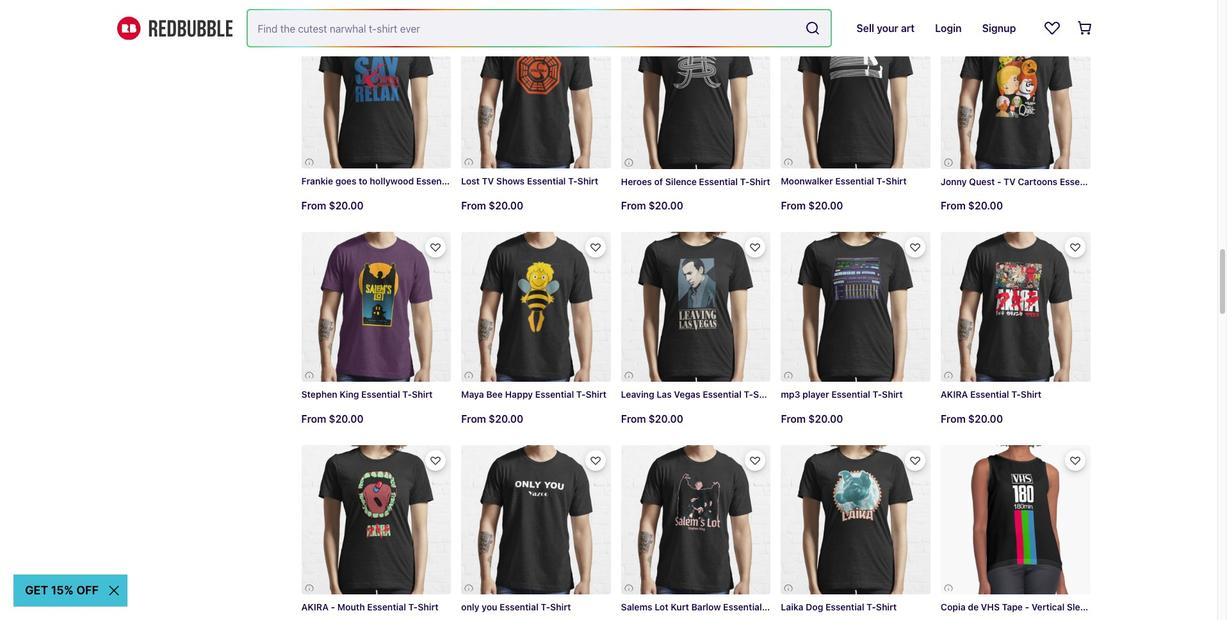 Task type: locate. For each thing, give the bounding box(es) containing it.
from $20.00 down "moonwalker"
[[781, 200, 844, 212]]

t-
[[458, 176, 467, 187], [568, 176, 578, 187], [877, 176, 886, 187], [741, 176, 750, 187], [1102, 176, 1111, 187], [403, 389, 412, 400], [577, 389, 586, 400], [873, 389, 883, 400], [744, 389, 754, 400], [1012, 389, 1022, 400], [409, 602, 418, 613], [541, 602, 551, 613], [867, 602, 877, 613], [765, 602, 774, 613]]

copia de vhs tape - vertical sleeveless top
[[941, 602, 1132, 613]]

stephen
[[302, 389, 338, 400]]

- right tape
[[1026, 602, 1030, 613]]

stephen king essential t-shirt
[[302, 389, 433, 400]]

from $20.00 for leaving
[[621, 413, 684, 425]]

maya bee happy essential t-shirt image
[[462, 232, 611, 382]]

$20.00 for jonny
[[969, 200, 1004, 212]]

from $20.00 down 'shows'
[[462, 200, 524, 212]]

tv right quest
[[1004, 176, 1016, 187]]

from $20.00 for akira
[[941, 413, 1004, 425]]

- left the mouth
[[331, 602, 335, 613]]

laika
[[781, 602, 804, 613]]

from down "moonwalker"
[[781, 200, 806, 212]]

from down heroes at the right of page
[[621, 200, 646, 212]]

from for lost
[[462, 200, 486, 212]]

from down mp3
[[781, 413, 806, 425]]

from $20.00 down 'akira essential t-shirt'
[[941, 413, 1004, 425]]

from $20.00 down the of
[[621, 200, 684, 212]]

silence
[[666, 176, 697, 187]]

from $20.00 down the stephen
[[302, 413, 364, 425]]

moonwalker essential t-shirt image
[[781, 19, 931, 169]]

to
[[359, 176, 368, 187]]

1 horizontal spatial tv
[[1004, 176, 1016, 187]]

$20.00 down the goes
[[329, 200, 364, 212]]

salems
[[621, 602, 653, 613]]

from $20.00 down the player in the right bottom of the page
[[781, 413, 844, 425]]

$20.00 down bee
[[489, 413, 524, 425]]

shows
[[497, 176, 525, 187]]

0 horizontal spatial -
[[331, 602, 335, 613]]

2 horizontal spatial -
[[1026, 602, 1030, 613]]

tape
[[1003, 602, 1024, 613]]

lost
[[462, 176, 480, 187]]

maya
[[462, 389, 484, 400]]

$20.00 down quest
[[969, 200, 1004, 212]]

1 horizontal spatial akira
[[941, 389, 969, 400]]

leaving las vegas essential t-shirt image
[[621, 232, 771, 382]]

salems lot kurt barlow essential t-shirt
[[621, 602, 795, 613]]

$20.00 for akira
[[969, 413, 1004, 425]]

$20.00 down the of
[[649, 200, 684, 212]]

leaving
[[621, 389, 655, 400]]

1 vertical spatial akira
[[302, 602, 329, 613]]

$20.00 down the player in the right bottom of the page
[[809, 413, 844, 425]]

akira essential t-shirt image
[[941, 232, 1091, 382]]

from $20.00
[[302, 200, 364, 212], [462, 200, 524, 212], [781, 200, 844, 212], [621, 200, 684, 212], [941, 200, 1004, 212], [302, 413, 364, 425], [462, 413, 524, 425], [781, 413, 844, 425], [621, 413, 684, 425], [941, 413, 1004, 425]]

tv
[[482, 176, 494, 187], [1004, 176, 1016, 187]]

from for moonwalker
[[781, 200, 806, 212]]

$20.00
[[329, 200, 364, 212], [489, 200, 524, 212], [809, 200, 844, 212], [649, 200, 684, 212], [969, 200, 1004, 212], [329, 413, 364, 425], [489, 413, 524, 425], [809, 413, 844, 425], [649, 413, 684, 425], [969, 413, 1004, 425]]

from for akira
[[941, 413, 966, 425]]

akira - mouth essential t-shirt image
[[302, 445, 451, 595]]

from down frankie
[[302, 200, 326, 212]]

0 horizontal spatial tv
[[482, 176, 494, 187]]

mouth
[[338, 602, 365, 613]]

barlow
[[692, 602, 721, 613]]

only you essential t-shirt image
[[462, 445, 611, 595]]

only you essential t-shirt link
[[462, 445, 611, 620]]

from $20.00 down the goes
[[302, 200, 364, 212]]

essential inside only you essential t-shirt link
[[500, 602, 539, 613]]

akira
[[941, 389, 969, 400], [302, 602, 329, 613]]

heroes
[[621, 176, 652, 187]]

dog
[[806, 602, 824, 613]]

from for mp3
[[781, 413, 806, 425]]

from down the stephen
[[302, 413, 326, 425]]

$20.00 down moonwalker essential t-shirt on the right top of the page
[[809, 200, 844, 212]]

$20.00 for stephen
[[329, 413, 364, 425]]

moonwalker essential t-shirt
[[781, 176, 907, 187]]

lot
[[655, 602, 669, 613]]

from down lost
[[462, 200, 486, 212]]

tv right lost
[[482, 176, 494, 187]]

sleeveless
[[1068, 602, 1113, 613]]

from $20.00 down las
[[621, 413, 684, 425]]

from for heroes
[[621, 200, 646, 212]]

from
[[302, 200, 326, 212], [462, 200, 486, 212], [781, 200, 806, 212], [621, 200, 646, 212], [941, 200, 966, 212], [302, 413, 326, 425], [462, 413, 486, 425], [781, 413, 806, 425], [621, 413, 646, 425], [941, 413, 966, 425]]

las
[[657, 389, 672, 400]]

king
[[340, 389, 359, 400]]

from for leaving
[[621, 413, 646, 425]]

bee
[[487, 389, 503, 400]]

mp3 player essential t-shirt image
[[781, 232, 931, 382]]

None field
[[248, 10, 832, 46]]

from down leaving
[[621, 413, 646, 425]]

-
[[998, 176, 1002, 187], [331, 602, 335, 613], [1026, 602, 1030, 613]]

- right quest
[[998, 176, 1002, 187]]

$20.00 down las
[[649, 413, 684, 425]]

from for stephen
[[302, 413, 326, 425]]

vegas
[[674, 389, 701, 400]]

vertical
[[1032, 602, 1065, 613]]

from $20.00 down bee
[[462, 413, 524, 425]]

from down "jonny"
[[941, 200, 966, 212]]

0 vertical spatial akira
[[941, 389, 969, 400]]

$20.00 down 'akira essential t-shirt'
[[969, 413, 1004, 425]]

0 horizontal spatial akira
[[302, 602, 329, 613]]

from down 'akira essential t-shirt'
[[941, 413, 966, 425]]

$20.00 down king
[[329, 413, 364, 425]]

from down "maya"
[[462, 413, 486, 425]]

essential
[[416, 176, 455, 187], [527, 176, 566, 187], [836, 176, 875, 187], [700, 176, 738, 187], [1061, 176, 1099, 187], [362, 389, 400, 400], [536, 389, 574, 400], [832, 389, 871, 400], [703, 389, 742, 400], [971, 389, 1010, 400], [367, 602, 406, 613], [500, 602, 539, 613], [826, 602, 865, 613], [724, 602, 763, 613]]

$20.00 down 'shows'
[[489, 200, 524, 212]]

shirt
[[467, 176, 488, 187], [578, 176, 599, 187], [886, 176, 907, 187], [750, 176, 771, 187], [1111, 176, 1132, 187], [412, 389, 433, 400], [586, 389, 607, 400], [883, 389, 903, 400], [754, 389, 775, 400], [1022, 389, 1042, 400], [418, 602, 439, 613], [551, 602, 571, 613], [877, 602, 897, 613], [774, 602, 795, 613]]

jonny quest - tv cartoons essential t-shirt image
[[941, 19, 1091, 169]]

from $20.00 down quest
[[941, 200, 1004, 212]]



Task type: vqa. For each thing, say whether or not it's contained in the screenshot.
Tv to the right
yes



Task type: describe. For each thing, give the bounding box(es) containing it.
cartoons
[[1019, 176, 1058, 187]]

frankie
[[302, 176, 333, 187]]

hollywood
[[370, 176, 414, 187]]

only you essential t-shirt
[[462, 602, 571, 613]]

akira essential t-shirt
[[941, 389, 1042, 400]]

of
[[655, 176, 663, 187]]

redbubble logo image
[[117, 16, 232, 40]]

goes
[[336, 176, 357, 187]]

$20.00 for maya
[[489, 413, 524, 425]]

copia
[[941, 602, 966, 613]]

leaving las vegas essential t-shirt
[[621, 389, 775, 400]]

copia de vhs tape - vertical sleeveless top link
[[941, 445, 1132, 620]]

lost tv shows essential t-shirt image
[[462, 19, 611, 169]]

player
[[803, 389, 830, 400]]

$20.00 for frankie
[[329, 200, 364, 212]]

jonny
[[941, 176, 968, 187]]

jonny quest - tv cartoons essential t-shirt
[[941, 176, 1132, 187]]

essential inside the akira - mouth essential t-shirt link
[[367, 602, 406, 613]]

frankie goes to hollywood essential t-shirt
[[302, 176, 488, 187]]

from $20.00 for heroes
[[621, 200, 684, 212]]

de
[[969, 602, 979, 613]]

from for frankie
[[302, 200, 326, 212]]

$20.00 for moonwalker
[[809, 200, 844, 212]]

kurt
[[671, 602, 690, 613]]

laika dog essential t-shirt image
[[781, 445, 931, 595]]

stephen king essential t-shirt image
[[302, 232, 451, 382]]

from for maya
[[462, 413, 486, 425]]

mp3 player essential t-shirt
[[781, 389, 903, 400]]

heroes of silence essential t-shirt
[[621, 176, 771, 187]]

you
[[482, 602, 498, 613]]

akira - mouth essential t-shirt link
[[302, 445, 451, 620]]

mp3
[[781, 389, 801, 400]]

copia de vhs tape - vertical sleeveless top image
[[941, 445, 1091, 595]]

$20.00 for heroes
[[649, 200, 684, 212]]

frankie goes to hollywood essential t-shirt image
[[302, 19, 451, 169]]

1 horizontal spatial -
[[998, 176, 1002, 187]]

from $20.00 for jonny
[[941, 200, 1004, 212]]

top
[[1116, 602, 1132, 613]]

from $20.00 for maya
[[462, 413, 524, 425]]

maya bee happy essential t-shirt
[[462, 389, 607, 400]]

from $20.00 for stephen
[[302, 413, 364, 425]]

akira for akira essential t-shirt
[[941, 389, 969, 400]]

vhs
[[982, 602, 1001, 613]]

from $20.00 for frankie
[[302, 200, 364, 212]]

happy
[[505, 389, 533, 400]]

2 tv from the left
[[1004, 176, 1016, 187]]

salems lot kurt barlow essential t-shirt link
[[621, 445, 795, 620]]

1 tv from the left
[[482, 176, 494, 187]]

heroes of silence essential t-shirt image
[[621, 19, 771, 169]]

from $20.00 for lost
[[462, 200, 524, 212]]

laika dog essential t-shirt link
[[781, 445, 931, 620]]

essential inside laika dog essential t-shirt link
[[826, 602, 865, 613]]

salems lot kurt barlow essential t-shirt image
[[621, 445, 771, 595]]

$20.00 for leaving
[[649, 413, 684, 425]]

akira for akira - mouth essential t-shirt
[[302, 602, 329, 613]]

moonwalker
[[781, 176, 834, 187]]

from for jonny
[[941, 200, 966, 212]]

akira - mouth essential t-shirt
[[302, 602, 439, 613]]

Search term search field
[[248, 10, 801, 46]]

from $20.00 for mp3
[[781, 413, 844, 425]]

essential inside salems lot kurt barlow essential t-shirt link
[[724, 602, 763, 613]]

laika dog essential t-shirt
[[781, 602, 897, 613]]

from $20.00 for moonwalker
[[781, 200, 844, 212]]

quest
[[970, 176, 996, 187]]

only
[[462, 602, 480, 613]]

$20.00 for mp3
[[809, 413, 844, 425]]

lost tv shows essential t-shirt
[[462, 176, 599, 187]]

$20.00 for lost
[[489, 200, 524, 212]]



